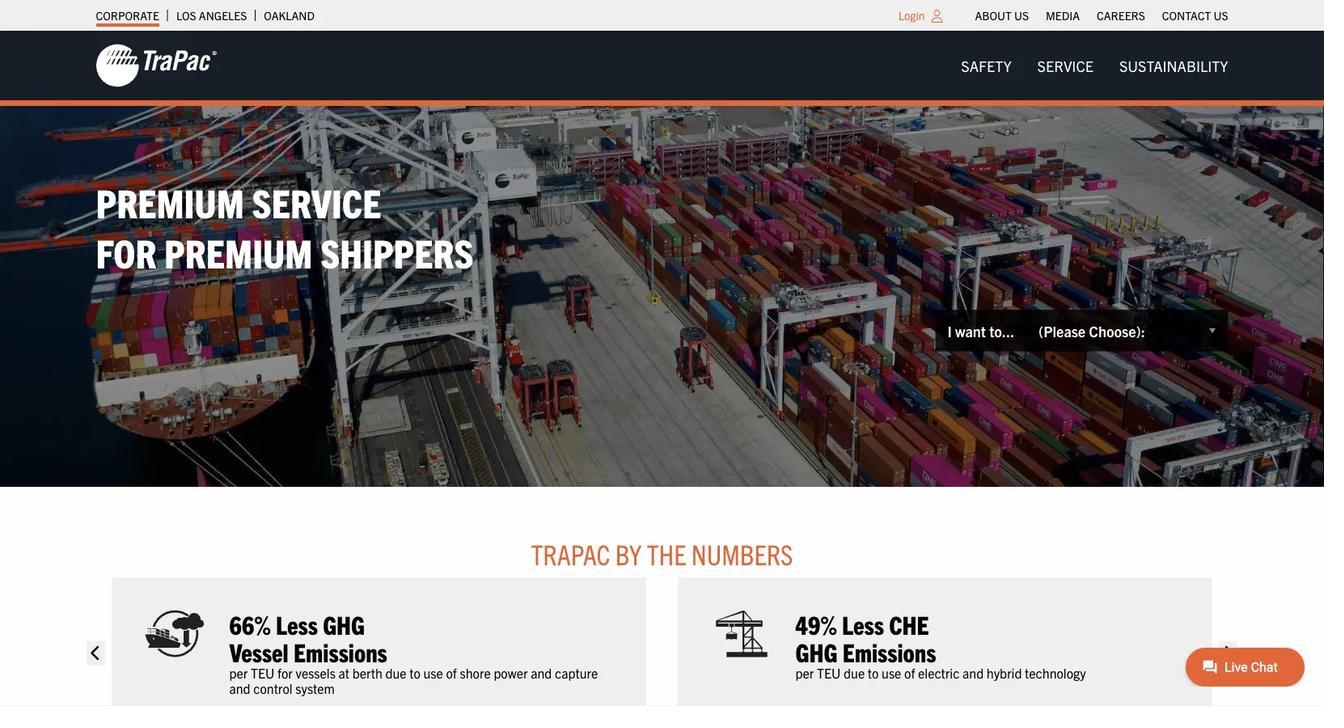 Task type: locate. For each thing, give the bounding box(es) containing it.
2 use from the left
[[882, 665, 902, 681]]

0 horizontal spatial less
[[276, 608, 318, 640]]

1 horizontal spatial service
[[1038, 56, 1094, 74]]

1 vertical spatial service
[[252, 177, 382, 226]]

1 horizontal spatial us
[[1214, 8, 1229, 23]]

us right about
[[1015, 8, 1029, 23]]

0 horizontal spatial use
[[424, 665, 443, 681]]

power
[[494, 665, 528, 681]]

1 to from the left
[[410, 665, 421, 681]]

less right '66%'
[[276, 608, 318, 640]]

per inside 66% less ghg vessel emissions per teu for vessels at berth due to use of shore power and capture and control system
[[229, 665, 248, 681]]

1 horizontal spatial less
[[842, 608, 884, 640]]

2 to from the left
[[868, 665, 879, 681]]

berth
[[353, 665, 383, 681]]

per left 'control'
[[229, 665, 248, 681]]

of left "shore"
[[446, 665, 457, 681]]

0 horizontal spatial to
[[410, 665, 421, 681]]

0 vertical spatial menu bar
[[967, 4, 1237, 27]]

49% less che ghg emissions per teu due to use of electric and hybrid technology
[[796, 608, 1086, 681]]

sustainability
[[1120, 56, 1229, 74]]

per for ghg
[[796, 665, 814, 681]]

corporate
[[96, 8, 159, 23]]

premium
[[96, 177, 244, 226], [164, 228, 313, 276]]

electric
[[918, 665, 960, 681]]

about us
[[975, 8, 1029, 23]]

1 horizontal spatial due
[[844, 665, 865, 681]]

and right power on the bottom left of page
[[531, 665, 552, 681]]

us right contact at the right of the page
[[1214, 8, 1229, 23]]

shippers
[[321, 228, 474, 276]]

to...
[[990, 322, 1015, 340]]

safety link
[[949, 49, 1025, 82]]

less for ghg
[[842, 608, 884, 640]]

i want to...
[[948, 322, 1015, 340]]

due inside 49% less che ghg emissions per teu due to use of electric and hybrid technology
[[844, 665, 865, 681]]

emissions for che
[[843, 636, 936, 667]]

and left hybrid
[[963, 665, 984, 681]]

use left electric at the right
[[882, 665, 902, 681]]

1 per from the left
[[229, 665, 248, 681]]

emissions up system
[[294, 636, 387, 667]]

los angeles link
[[176, 4, 247, 27]]

1 horizontal spatial emissions
[[843, 636, 936, 667]]

to left electric at the right
[[868, 665, 879, 681]]

use inside 49% less che ghg emissions per teu due to use of electric and hybrid technology
[[882, 665, 902, 681]]

of left electric at the right
[[905, 665, 915, 681]]

1 horizontal spatial per
[[796, 665, 814, 681]]

less left che
[[842, 608, 884, 640]]

menu bar up service 'link'
[[967, 4, 1237, 27]]

per down 49%
[[796, 665, 814, 681]]

menu bar
[[967, 4, 1237, 27], [949, 49, 1242, 82]]

2 less from the left
[[842, 608, 884, 640]]

2 of from the left
[[905, 665, 915, 681]]

che
[[889, 608, 929, 640]]

to inside 66% less ghg vessel emissions per teu for vessels at berth due to use of shore power and capture and control system
[[410, 665, 421, 681]]

menu bar containing about us
[[967, 4, 1237, 27]]

1 horizontal spatial use
[[882, 665, 902, 681]]

1 vertical spatial menu bar
[[949, 49, 1242, 82]]

hybrid
[[987, 665, 1022, 681]]

less inside 49% less che ghg emissions per teu due to use of electric and hybrid technology
[[842, 608, 884, 640]]

at
[[339, 665, 350, 681]]

use inside 66% less ghg vessel emissions per teu for vessels at berth due to use of shore power and capture and control system
[[424, 665, 443, 681]]

to right berth
[[410, 665, 421, 681]]

66%
[[229, 608, 271, 640]]

ghg
[[323, 608, 365, 640], [796, 636, 838, 667]]

0 horizontal spatial teu
[[251, 665, 275, 681]]

66% less ghg vessel emissions per teu for vessels at berth due to use of shore power and capture and control system
[[229, 608, 598, 697]]

2 horizontal spatial and
[[963, 665, 984, 681]]

vessel
[[229, 636, 289, 667]]

teu for vessel
[[251, 665, 275, 681]]

emissions right 49%
[[843, 636, 936, 667]]

teu left for
[[251, 665, 275, 681]]

1 horizontal spatial to
[[868, 665, 879, 681]]

angeles
[[199, 8, 247, 23]]

1 us from the left
[[1015, 8, 1029, 23]]

us
[[1015, 8, 1029, 23], [1214, 8, 1229, 23]]

oakland
[[264, 8, 315, 23]]

teu inside 49% less che ghg emissions per teu due to use of electric and hybrid technology
[[817, 665, 841, 681]]

control
[[253, 681, 293, 697]]

service link
[[1025, 49, 1107, 82]]

2 teu from the left
[[817, 665, 841, 681]]

emissions inside 49% less che ghg emissions per teu due to use of electric and hybrid technology
[[843, 636, 936, 667]]

emissions
[[294, 636, 387, 667], [843, 636, 936, 667]]

0 horizontal spatial emissions
[[294, 636, 387, 667]]

1 emissions from the left
[[294, 636, 387, 667]]

vessels
[[296, 665, 336, 681]]

per
[[229, 665, 248, 681], [796, 665, 814, 681]]

0 horizontal spatial due
[[386, 665, 407, 681]]

teu inside 66% less ghg vessel emissions per teu for vessels at berth due to use of shore power and capture and control system
[[251, 665, 275, 681]]

emissions inside 66% less ghg vessel emissions per teu for vessels at berth due to use of shore power and capture and control system
[[294, 636, 387, 667]]

teu
[[251, 665, 275, 681], [817, 665, 841, 681]]

service
[[1038, 56, 1094, 74], [252, 177, 382, 226]]

shore
[[460, 665, 491, 681]]

2 us from the left
[[1214, 8, 1229, 23]]

0 vertical spatial service
[[1038, 56, 1094, 74]]

less inside 66% less ghg vessel emissions per teu for vessels at berth due to use of shore power and capture and control system
[[276, 608, 318, 640]]

solid image
[[87, 641, 105, 665]]

1 use from the left
[[424, 665, 443, 681]]

ghg inside 49% less che ghg emissions per teu due to use of electric and hybrid technology
[[796, 636, 838, 667]]

1 horizontal spatial of
[[905, 665, 915, 681]]

due inside 66% less ghg vessel emissions per teu for vessels at berth due to use of shore power and capture and control system
[[386, 665, 407, 681]]

to
[[410, 665, 421, 681], [868, 665, 879, 681]]

2 emissions from the left
[[843, 636, 936, 667]]

2 due from the left
[[844, 665, 865, 681]]

1 teu from the left
[[251, 665, 275, 681]]

due
[[386, 665, 407, 681], [844, 665, 865, 681]]

0 horizontal spatial ghg
[[323, 608, 365, 640]]

us for contact us
[[1214, 8, 1229, 23]]

technology
[[1025, 665, 1086, 681]]

menu bar down careers link
[[949, 49, 1242, 82]]

0 horizontal spatial service
[[252, 177, 382, 226]]

careers
[[1097, 8, 1146, 23]]

1 of from the left
[[446, 665, 457, 681]]

0 horizontal spatial us
[[1015, 8, 1029, 23]]

teu down 49%
[[817, 665, 841, 681]]

of inside 49% less che ghg emissions per teu due to use of electric and hybrid technology
[[905, 665, 915, 681]]

1 due from the left
[[386, 665, 407, 681]]

1 less from the left
[[276, 608, 318, 640]]

and left 'control'
[[229, 681, 251, 697]]

1 horizontal spatial teu
[[817, 665, 841, 681]]

and
[[531, 665, 552, 681], [963, 665, 984, 681], [229, 681, 251, 697]]

service inside premium service for premium shippers
[[252, 177, 382, 226]]

of
[[446, 665, 457, 681], [905, 665, 915, 681]]

ghg inside 66% less ghg vessel emissions per teu for vessels at berth due to use of shore power and capture and control system
[[323, 608, 365, 640]]

system
[[296, 681, 335, 697]]

menu bar containing safety
[[949, 49, 1242, 82]]

corporate link
[[96, 4, 159, 27]]

2 per from the left
[[796, 665, 814, 681]]

trapac by the numbers
[[531, 536, 793, 571]]

contact
[[1163, 8, 1211, 23]]

to inside 49% less che ghg emissions per teu due to use of electric and hybrid technology
[[868, 665, 879, 681]]

0 horizontal spatial per
[[229, 665, 248, 681]]

use
[[424, 665, 443, 681], [882, 665, 902, 681]]

for
[[278, 665, 293, 681]]

0 horizontal spatial of
[[446, 665, 457, 681]]

less
[[276, 608, 318, 640], [842, 608, 884, 640]]

1 horizontal spatial ghg
[[796, 636, 838, 667]]

per inside 49% less che ghg emissions per teu due to use of electric and hybrid technology
[[796, 665, 814, 681]]

use left "shore"
[[424, 665, 443, 681]]



Task type: describe. For each thing, give the bounding box(es) containing it.
media link
[[1046, 4, 1080, 27]]

of inside 66% less ghg vessel emissions per teu for vessels at berth due to use of shore power and capture and control system
[[446, 665, 457, 681]]

media
[[1046, 8, 1080, 23]]

the
[[647, 536, 687, 571]]

emissions for ghg
[[294, 636, 387, 667]]

by
[[616, 536, 642, 571]]

and inside 49% less che ghg emissions per teu due to use of electric and hybrid technology
[[963, 665, 984, 681]]

1 horizontal spatial and
[[531, 665, 552, 681]]

corporate image
[[96, 43, 217, 88]]

about
[[975, 8, 1012, 23]]

premium service for premium shippers
[[96, 177, 474, 276]]

numbers
[[692, 536, 793, 571]]

capture
[[555, 665, 598, 681]]

contact us link
[[1163, 4, 1229, 27]]

want
[[956, 322, 986, 340]]

careers link
[[1097, 4, 1146, 27]]

sustainability link
[[1107, 49, 1242, 82]]

about us link
[[975, 4, 1029, 27]]

login link
[[899, 8, 925, 23]]

for
[[96, 228, 156, 276]]

los
[[176, 8, 196, 23]]

0 horizontal spatial and
[[229, 681, 251, 697]]

safety
[[962, 56, 1012, 74]]

contact us
[[1163, 8, 1229, 23]]

teu for ghg
[[817, 665, 841, 681]]

0 vertical spatial premium
[[96, 177, 244, 226]]

los angeles
[[176, 8, 247, 23]]

1 vertical spatial premium
[[164, 228, 313, 276]]

49%
[[796, 608, 837, 640]]

oakland link
[[264, 4, 315, 27]]

less for vessel
[[276, 608, 318, 640]]

i
[[948, 322, 952, 340]]

light image
[[932, 10, 943, 23]]

per for vessel
[[229, 665, 248, 681]]

login
[[899, 8, 925, 23]]

trapac
[[531, 536, 610, 571]]

service inside 'link'
[[1038, 56, 1094, 74]]

us for about us
[[1015, 8, 1029, 23]]



Task type: vqa. For each thing, say whether or not it's contained in the screenshot.
US
yes



